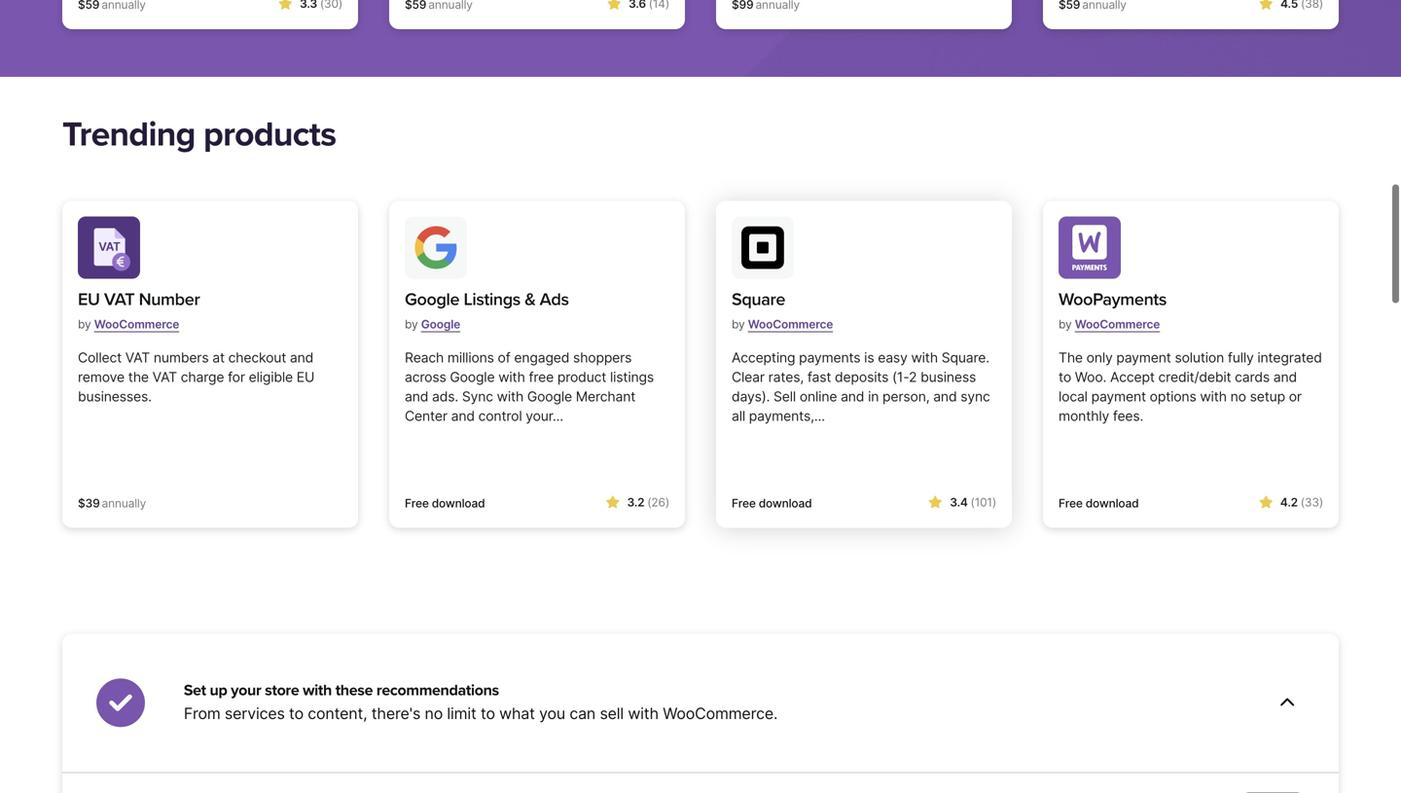 Task type: locate. For each thing, give the bounding box(es) containing it.
0 horizontal spatial woocommerce
[[94, 317, 179, 331]]

there's
[[372, 704, 421, 723]]

2 horizontal spatial free
[[1059, 496, 1083, 510]]

2 horizontal spatial free download
[[1059, 496, 1139, 510]]

collect
[[78, 349, 122, 366]]

woocommerce down woopayments "link"
[[1075, 317, 1160, 331]]

vat down numbers
[[152, 369, 177, 385]]

woocommerce inside square by woocommerce
[[748, 317, 833, 331]]

( right 4.2
[[1301, 495, 1305, 509]]

3.2 ( 26 )
[[627, 495, 670, 509]]

from
[[184, 704, 221, 723]]

2 ( from the left
[[971, 495, 975, 509]]

) right 3.4
[[993, 495, 997, 509]]

1 horizontal spatial to
[[481, 704, 495, 723]]

3 free download from the left
[[1059, 496, 1139, 510]]

eu up collect at the top left of page
[[78, 289, 100, 310]]

1 vertical spatial eu
[[297, 369, 315, 385]]

set up your store with these recommendations from services to content, there's no limit to what you can sell with woocommerce.
[[184, 681, 778, 723]]

no down cards
[[1231, 388, 1247, 405]]

woocommerce down square link
[[748, 317, 833, 331]]

free for square
[[732, 496, 756, 510]]

free for google listings & ads
[[405, 496, 429, 510]]

1 horizontal spatial no
[[1231, 388, 1247, 405]]

monthly
[[1059, 408, 1110, 424]]

1 horizontal spatial eu
[[297, 369, 315, 385]]

easy
[[878, 349, 908, 366]]

$39 annually
[[78, 496, 146, 510]]

by up the
[[1059, 317, 1072, 331]]

google listings & ads by google
[[405, 289, 569, 331]]

3 ( from the left
[[1301, 495, 1305, 509]]

vat left "number"
[[104, 289, 135, 310]]

free download down payments,...
[[732, 496, 812, 510]]

merchant
[[576, 388, 636, 405]]

ads.
[[432, 388, 459, 405]]

1 horizontal spatial free download
[[732, 496, 812, 510]]

3 free from the left
[[1059, 496, 1083, 510]]

payments,...
[[749, 408, 825, 424]]

woocommerce for square
[[748, 317, 833, 331]]

payment up accept
[[1117, 349, 1172, 366]]

3 woocommerce link from the left
[[1075, 309, 1160, 339]]

woocommerce link up accepting
[[748, 309, 833, 339]]

to
[[1059, 369, 1072, 385], [289, 704, 304, 723], [481, 704, 495, 723]]

download
[[432, 496, 485, 510], [759, 496, 812, 510], [1086, 496, 1139, 510]]

sync
[[961, 388, 991, 405]]

and down sync
[[451, 408, 475, 424]]

google
[[405, 289, 460, 310], [421, 317, 460, 331], [450, 369, 495, 385], [527, 388, 572, 405]]

) right 3.2
[[666, 495, 670, 509]]

(
[[648, 495, 652, 509], [971, 495, 975, 509], [1301, 495, 1305, 509]]

( right 3.4
[[971, 495, 975, 509]]

by
[[78, 317, 91, 331], [405, 317, 418, 331], [732, 317, 745, 331], [1059, 317, 1072, 331]]

0 vertical spatial vat
[[104, 289, 135, 310]]

2 download from the left
[[759, 496, 812, 510]]

0 horizontal spatial free download
[[405, 496, 485, 510]]

2 free download from the left
[[732, 496, 812, 510]]

number
[[139, 289, 200, 310]]

fast
[[808, 369, 832, 385]]

woocommerce link up collect at the top left of page
[[94, 309, 179, 339]]

free download for google
[[405, 496, 485, 510]]

or
[[1289, 388, 1302, 405]]

1 horizontal spatial (
[[971, 495, 975, 509]]

1 ( from the left
[[648, 495, 652, 509]]

3 download from the left
[[1086, 496, 1139, 510]]

to right limit on the bottom left
[[481, 704, 495, 723]]

to down the
[[1059, 369, 1072, 385]]

person,
[[883, 388, 930, 405]]

and
[[290, 349, 314, 366], [1274, 369, 1297, 385], [405, 388, 429, 405], [841, 388, 865, 405], [934, 388, 957, 405], [451, 408, 475, 424]]

square link
[[732, 286, 833, 313]]

eu vat number link
[[78, 286, 200, 313]]

with down 'of'
[[499, 369, 525, 385]]

2 free from the left
[[732, 496, 756, 510]]

and up eligible
[[290, 349, 314, 366]]

vat up the
[[125, 349, 150, 366]]

3 by from the left
[[732, 317, 745, 331]]

0 horizontal spatial to
[[289, 704, 304, 723]]

( for google listings & ads
[[648, 495, 652, 509]]

all
[[732, 408, 746, 424]]

with
[[911, 349, 938, 366], [499, 369, 525, 385], [497, 388, 524, 405], [1200, 388, 1227, 405], [303, 681, 332, 700], [628, 704, 659, 723]]

and down business
[[934, 388, 957, 405]]

fees.
[[1113, 408, 1144, 424]]

4.2 ( 33 )
[[1281, 495, 1324, 509]]

in
[[868, 388, 879, 405]]

payment
[[1117, 349, 1172, 366], [1092, 388, 1146, 405]]

eligible
[[249, 369, 293, 385]]

download down fees. on the bottom right of page
[[1086, 496, 1139, 510]]

0 horizontal spatial eu
[[78, 289, 100, 310]]

free download down the center
[[405, 496, 485, 510]]

sell
[[774, 388, 796, 405]]

2 horizontal spatial woocommerce
[[1075, 317, 1160, 331]]

payment up fees. on the bottom right of page
[[1092, 388, 1146, 405]]

payments
[[799, 349, 861, 366]]

with right sell
[[628, 704, 659, 723]]

vat
[[104, 289, 135, 310], [125, 349, 150, 366], [152, 369, 177, 385]]

eu
[[78, 289, 100, 310], [297, 369, 315, 385]]

by left google link
[[405, 317, 418, 331]]

vat inside eu vat number by woocommerce
[[104, 289, 135, 310]]

with up the 2
[[911, 349, 938, 366]]

3 ) from the left
[[1320, 495, 1324, 509]]

woocommerce
[[94, 317, 179, 331], [748, 317, 833, 331], [1075, 317, 1160, 331]]

1 horizontal spatial download
[[759, 496, 812, 510]]

across
[[405, 369, 446, 385]]

with down credit/debit
[[1200, 388, 1227, 405]]

no down recommendations
[[425, 704, 443, 723]]

sync
[[462, 388, 493, 405]]

to down store
[[289, 704, 304, 723]]

1 horizontal spatial )
[[993, 495, 997, 509]]

$39
[[78, 496, 100, 510]]

1 woocommerce link from the left
[[94, 309, 179, 339]]

and down integrated
[[1274, 369, 1297, 385]]

these
[[336, 681, 373, 700]]

numbers
[[154, 349, 209, 366]]

2 horizontal spatial (
[[1301, 495, 1305, 509]]

2 by from the left
[[405, 317, 418, 331]]

woocommerce link for square
[[748, 309, 833, 339]]

&
[[525, 289, 536, 310]]

download down payments,...
[[759, 496, 812, 510]]

4 by from the left
[[1059, 317, 1072, 331]]

listings
[[610, 369, 654, 385]]

0 horizontal spatial (
[[648, 495, 652, 509]]

( for square
[[971, 495, 975, 509]]

1 vertical spatial no
[[425, 704, 443, 723]]

) for woopayments
[[1320, 495, 1324, 509]]

( right 3.2
[[648, 495, 652, 509]]

2 woocommerce from the left
[[748, 317, 833, 331]]

by up collect at the top left of page
[[78, 317, 91, 331]]

business
[[921, 369, 976, 385]]

1 ) from the left
[[666, 495, 670, 509]]

2 horizontal spatial download
[[1086, 496, 1139, 510]]

1 horizontal spatial woocommerce
[[748, 317, 833, 331]]

2 horizontal spatial to
[[1059, 369, 1072, 385]]

free down the center
[[405, 496, 429, 510]]

millions
[[448, 349, 494, 366]]

with up "control"
[[497, 388, 524, 405]]

0 horizontal spatial )
[[666, 495, 670, 509]]

free right 101
[[1059, 496, 1083, 510]]

2 ) from the left
[[993, 495, 997, 509]]

2 horizontal spatial )
[[1320, 495, 1324, 509]]

) right 4.2
[[1320, 495, 1324, 509]]

your
[[231, 681, 261, 700]]

engaged
[[514, 349, 570, 366]]

1 download from the left
[[432, 496, 485, 510]]

0 horizontal spatial no
[[425, 704, 443, 723]]

free right 26
[[732, 496, 756, 510]]

of
[[498, 349, 511, 366]]

and inside "the only payment solution fully integrated to woo. accept credit/debit cards and local payment options with no setup or monthly fees."
[[1274, 369, 1297, 385]]

free download down monthly
[[1059, 496, 1139, 510]]

1 by from the left
[[78, 317, 91, 331]]

woocommerce down eu vat number link
[[94, 317, 179, 331]]

trending products
[[62, 114, 336, 155]]

0 vertical spatial eu
[[78, 289, 100, 310]]

by down square
[[732, 317, 745, 331]]

only
[[1087, 349, 1113, 366]]

woocommerce inside the woopayments by woocommerce
[[1075, 317, 1160, 331]]

1 free from the left
[[405, 496, 429, 510]]

2 woocommerce link from the left
[[748, 309, 833, 339]]

fully
[[1228, 349, 1254, 366]]

woocommerce link up only
[[1075, 309, 1160, 339]]

square
[[732, 289, 786, 310]]

1 free download from the left
[[405, 496, 485, 510]]

download down the center
[[432, 496, 485, 510]]

)
[[666, 495, 670, 509], [993, 495, 997, 509], [1320, 495, 1324, 509]]

eu right eligible
[[297, 369, 315, 385]]

1 horizontal spatial woocommerce link
[[748, 309, 833, 339]]

0 horizontal spatial download
[[432, 496, 485, 510]]

101
[[975, 495, 993, 509]]

1 vertical spatial vat
[[125, 349, 150, 366]]

recommendations
[[377, 681, 499, 700]]

by inside google listings & ads by google
[[405, 317, 418, 331]]

3 woocommerce from the left
[[1075, 317, 1160, 331]]

local
[[1059, 388, 1088, 405]]

33
[[1305, 495, 1320, 509]]

woocommerce.
[[663, 704, 778, 723]]

no inside 'set up your store with these recommendations from services to content, there's no limit to what you can sell with woocommerce.'
[[425, 704, 443, 723]]

0 horizontal spatial woocommerce link
[[94, 309, 179, 339]]

shoppers
[[573, 349, 632, 366]]

0 horizontal spatial free
[[405, 496, 429, 510]]

by inside the woopayments by woocommerce
[[1059, 317, 1072, 331]]

eu inside eu vat number by woocommerce
[[78, 289, 100, 310]]

1 horizontal spatial free
[[732, 496, 756, 510]]

woopayments link
[[1059, 286, 1167, 313]]

0 vertical spatial no
[[1231, 388, 1247, 405]]

1 woocommerce from the left
[[94, 317, 179, 331]]

2 horizontal spatial woocommerce link
[[1075, 309, 1160, 339]]

free
[[405, 496, 429, 510], [732, 496, 756, 510], [1059, 496, 1083, 510]]



Task type: describe. For each thing, give the bounding box(es) containing it.
you
[[539, 704, 566, 723]]

with inside accepting payments is easy with square. clear rates, fast deposits (1-2 business days). sell online and in person, and sync all payments,...
[[911, 349, 938, 366]]

products
[[203, 114, 336, 155]]

businesses.
[[78, 388, 152, 405]]

rates,
[[769, 369, 804, 385]]

reach
[[405, 349, 444, 366]]

( for woopayments
[[1301, 495, 1305, 509]]

your...
[[526, 408, 563, 424]]

vat for eu
[[104, 289, 135, 310]]

content,
[[308, 704, 367, 723]]

2 vertical spatial vat
[[152, 369, 177, 385]]

woocommerce link for eu
[[94, 309, 179, 339]]

4.2
[[1281, 495, 1298, 509]]

and left in
[[841, 388, 865, 405]]

accept
[[1111, 369, 1155, 385]]

is
[[864, 349, 875, 366]]

free for woopayments
[[1059, 496, 1083, 510]]

days).
[[732, 388, 770, 405]]

and down across
[[405, 388, 429, 405]]

collect vat numbers at checkout and remove the vat charge for eligible eu businesses.
[[78, 349, 315, 405]]

the only payment solution fully integrated to woo. accept credit/debit cards and local payment options with no setup or monthly fees.
[[1059, 349, 1323, 424]]

google link
[[421, 309, 460, 339]]

free download for square
[[732, 496, 812, 510]]

square by woocommerce
[[732, 289, 833, 331]]

ads
[[540, 289, 569, 310]]

1 vertical spatial payment
[[1092, 388, 1146, 405]]

listings
[[464, 289, 521, 310]]

services
[[225, 704, 285, 723]]

free download for woopayments
[[1059, 496, 1139, 510]]

trending
[[62, 114, 195, 155]]

eu vat number by woocommerce
[[78, 289, 200, 331]]

the
[[1059, 349, 1083, 366]]

setup
[[1250, 388, 1286, 405]]

vat for collect
[[125, 349, 150, 366]]

set
[[184, 681, 206, 700]]

) for square
[[993, 495, 997, 509]]

26
[[652, 495, 666, 509]]

solution
[[1175, 349, 1225, 366]]

woocommerce for woopayments
[[1075, 317, 1160, 331]]

accepting payments is easy with square. clear rates, fast deposits (1-2 business days). sell online and in person, and sync all payments,...
[[732, 349, 991, 424]]

woopayments by woocommerce
[[1059, 289, 1167, 331]]

3.4 ( 101 )
[[950, 495, 997, 509]]

download for woopayments
[[1086, 496, 1139, 510]]

options
[[1150, 388, 1197, 405]]

for
[[228, 369, 245, 385]]

download for square
[[759, 496, 812, 510]]

at
[[212, 349, 225, 366]]

up
[[210, 681, 227, 700]]

store
[[265, 681, 299, 700]]

control
[[479, 408, 522, 424]]

checkout
[[228, 349, 286, 366]]

deposits
[[835, 369, 889, 385]]

clear
[[732, 369, 765, 385]]

0 vertical spatial payment
[[1117, 349, 1172, 366]]

2
[[909, 369, 917, 385]]

sell
[[600, 704, 624, 723]]

accepting
[[732, 349, 796, 366]]

center
[[405, 408, 448, 424]]

charge
[[181, 369, 224, 385]]

woopayments
[[1059, 289, 1167, 310]]

online
[[800, 388, 837, 405]]

to inside "the only payment solution fully integrated to woo. accept credit/debit cards and local payment options with no setup or monthly fees."
[[1059, 369, 1072, 385]]

credit/debit
[[1159, 369, 1232, 385]]

cards
[[1235, 369, 1270, 385]]

what
[[499, 704, 535, 723]]

annually
[[102, 496, 146, 510]]

can
[[570, 704, 596, 723]]

product
[[558, 369, 607, 385]]

free
[[529, 369, 554, 385]]

(1-
[[893, 369, 909, 385]]

the
[[128, 369, 149, 385]]

with up 'content,'
[[303, 681, 332, 700]]

with inside "the only payment solution fully integrated to woo. accept credit/debit cards and local payment options with no setup or monthly fees."
[[1200, 388, 1227, 405]]

by inside eu vat number by woocommerce
[[78, 317, 91, 331]]

integrated
[[1258, 349, 1323, 366]]

and inside collect vat numbers at checkout and remove the vat charge for eligible eu businesses.
[[290, 349, 314, 366]]

3.2
[[627, 495, 645, 509]]

chevron up image
[[1280, 695, 1296, 711]]

eu inside collect vat numbers at checkout and remove the vat charge for eligible eu businesses.
[[297, 369, 315, 385]]

google listings & ads link
[[405, 286, 569, 313]]

) for google listings & ads
[[666, 495, 670, 509]]

woocommerce inside eu vat number by woocommerce
[[94, 317, 179, 331]]

woo.
[[1075, 369, 1107, 385]]

remove
[[78, 369, 125, 385]]

no inside "the only payment solution fully integrated to woo. accept credit/debit cards and local payment options with no setup or monthly fees."
[[1231, 388, 1247, 405]]

reach millions of engaged shoppers across google with free product listings and ads. sync with google merchant center and control your...
[[405, 349, 654, 424]]

3.4
[[950, 495, 968, 509]]

download for google
[[432, 496, 485, 510]]

woocommerce link for woopayments
[[1075, 309, 1160, 339]]

square.
[[942, 349, 990, 366]]

by inside square by woocommerce
[[732, 317, 745, 331]]

limit
[[447, 704, 477, 723]]



Task type: vqa. For each thing, say whether or not it's contained in the screenshot.


